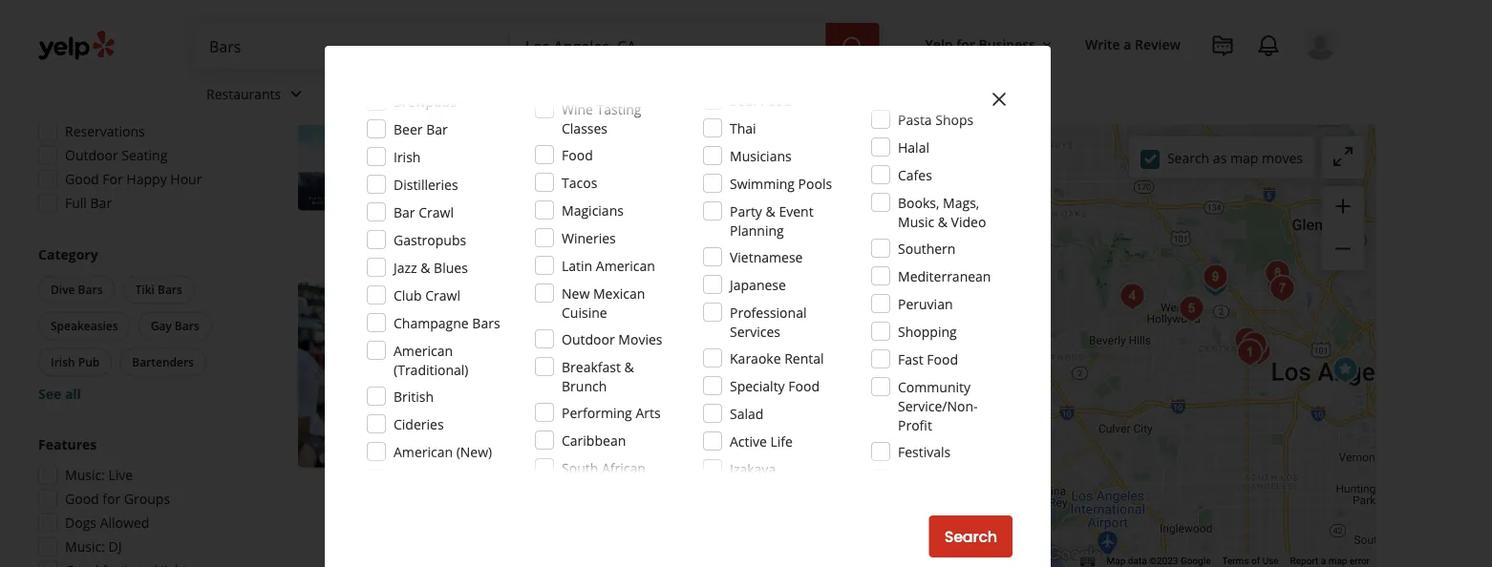 Task type: vqa. For each thing, say whether or not it's contained in the screenshot.
rightmost noodles
no



Task type: describe. For each thing, give the bounding box(es) containing it.
gay bars button
[[138, 312, 212, 341]]

allowed
[[100, 514, 149, 532]]

search as map moves
[[1168, 149, 1303, 167]]

truly
[[507, 282, 556, 308]]

24 chevron down v2 image for auto services
[[575, 83, 598, 105]]

seating
[[576, 215, 617, 231]]

music
[[898, 213, 935, 231]]

vegan friendly
[[644, 400, 733, 418]]

website
[[898, 511, 959, 533]]

for
[[103, 170, 123, 188]]

cocktail bars
[[511, 344, 586, 360]]

cute
[[638, 449, 664, 467]]

1 vertical spatial more
[[761, 468, 796, 486]]

cuisine
[[562, 303, 607, 322]]

planning
[[730, 221, 784, 239]]

& for jazz & blues
[[421, 258, 430, 277]]

outdoor for outdoor movies
[[562, 330, 615, 348]]

good for good for groups
[[65, 490, 99, 508]]

reservations
[[65, 122, 145, 140]]

mediterranean
[[898, 267, 991, 285]]

want
[[788, 449, 819, 467]]

american for american (new)
[[394, 443, 453, 461]]

google
[[1181, 556, 1211, 567]]

until for until midnight
[[547, 91, 575, 109]]

performing
[[562, 404, 632, 422]]

club
[[394, 286, 422, 304]]

bars for cocktail bars
[[560, 344, 586, 360]]

auto services link
[[473, 69, 613, 124]]

services for auto services
[[521, 85, 571, 103]]

outdoor for outdoor seating
[[526, 215, 573, 231]]

active
[[730, 432, 767, 451]]

classes
[[562, 119, 608, 137]]

back!
[[624, 142, 659, 160]]

group containing category
[[34, 245, 237, 404]]

bar right beer
[[426, 120, 448, 138]]

of
[[1252, 556, 1261, 567]]

user actions element
[[910, 24, 1365, 141]]

restaurants link
[[191, 69, 323, 124]]

"came
[[528, 430, 569, 448]]

search for search
[[945, 527, 998, 548]]

in
[[787, 430, 799, 448]]

for…"
[[724, 468, 757, 486]]

zoom in image
[[1332, 195, 1355, 218]]

soul
[[730, 91, 757, 109]]

search for search as map moves
[[1168, 149, 1210, 167]]

japanese
[[730, 276, 786, 294]]

seating
[[122, 146, 168, 164]]

bar down distilleries
[[394, 203, 415, 221]]

applebee's.
[[660, 161, 731, 179]]

irish for irish pub
[[51, 355, 75, 370]]

bar inside group
[[90, 194, 112, 212]]

truly la image
[[1327, 351, 1365, 389]]

mags,
[[943, 193, 980, 212]]

report a map error
[[1291, 556, 1370, 567]]

1 or from the left
[[528, 468, 542, 486]]

moves
[[1262, 149, 1303, 167]]

new mexican cuisine
[[562, 284, 645, 322]]

swimming
[[730, 174, 795, 193]]

terms
[[1223, 556, 1249, 567]]

24 chevron down v2 image for restaurants
[[285, 83, 308, 105]]

south african
[[562, 459, 646, 477]]

professional
[[730, 303, 807, 322]]

close image
[[988, 88, 1011, 111]]

home services link
[[323, 69, 473, 124]]

bars for gay bars
[[175, 318, 199, 334]]

view website
[[858, 511, 959, 533]]

caribbean
[[562, 431, 626, 450]]

colorful!
[[695, 449, 746, 467]]

southern
[[898, 239, 956, 258]]

distilleries
[[394, 175, 458, 193]]

a for report
[[1321, 556, 1326, 567]]

books, mags, music & video
[[898, 193, 986, 231]]

music: for music: dj
[[65, 538, 105, 556]]

with
[[831, 430, 858, 448]]

champagne bars
[[394, 314, 500, 332]]

a for write
[[1124, 35, 1132, 53]]

16 checkmark v2 image
[[711, 215, 727, 230]]

specialty
[[730, 377, 785, 395]]

cafes
[[898, 166, 933, 184]]

more link
[[761, 468, 796, 486]]

this
[[862, 430, 884, 448]]

pet
[[526, 400, 547, 418]]

write
[[1085, 35, 1121, 53]]

food for specialty food
[[789, 377, 820, 395]]

1 horizontal spatial and
[[668, 449, 692, 467]]

outdoor seating
[[526, 215, 617, 231]]

until for until 11:30 pm
[[547, 373, 575, 391]]

16 chevron down v2 image
[[1040, 37, 1055, 52]]

books,
[[898, 193, 940, 212]]

map for error
[[1329, 556, 1348, 567]]

magicians
[[562, 201, 624, 219]]

your
[[577, 161, 605, 179]]

jazz
[[394, 258, 417, 277]]

write a review link
[[1078, 27, 1189, 61]]

scene
[[585, 449, 621, 467]]

services for home services
[[380, 85, 431, 103]]

open for open until midnight
[[507, 91, 543, 109]]

good for groups
[[65, 490, 170, 508]]

bar crawl
[[394, 203, 454, 221]]

for for good
[[103, 490, 121, 508]]

next image for open until 11:30 pm
[[454, 364, 477, 387]]

enjoy
[[524, 161, 557, 179]]

mexican
[[593, 284, 645, 302]]

dollarita's® back! enjoy at your favorite applebee's. read more
[[524, 142, 809, 179]]

karaoke rental
[[730, 349, 824, 367]]

bartenders button
[[120, 348, 206, 377]]

beer
[[394, 120, 423, 138]]

african
[[602, 459, 646, 477]]

gastropubs
[[394, 231, 467, 249]]

pasta
[[898, 110, 932, 129]]

(286 reviews)
[[641, 314, 723, 332]]

crawl for club crawl
[[425, 286, 461, 304]]

video
[[951, 213, 986, 231]]



Task type: locate. For each thing, give the bounding box(es) containing it.
2 24 chevron down v2 image from the left
[[434, 83, 457, 105]]

pet friendly
[[526, 400, 601, 418]]

1 next image from the top
[[454, 106, 477, 129]]

map region
[[1014, 0, 1493, 568]]

a inside "came here about three times and i'm so in love with this place, the vibe and scene is cute and colorful! if you want a laid back place to drink or eat or both. this is the place for…"
[[822, 449, 830, 467]]

2 horizontal spatial services
[[730, 322, 781, 341]]

0 horizontal spatial irish
[[51, 355, 75, 370]]

british
[[394, 387, 434, 406]]

drugstore cowboy image
[[1264, 270, 1302, 308]]

music: for music: live
[[65, 466, 105, 484]]

0 horizontal spatial arts
[[597, 344, 622, 362]]

tiki
[[135, 282, 155, 298]]

food down rental
[[789, 377, 820, 395]]

0 vertical spatial more
[[774, 161, 809, 179]]

1 previous image from the top
[[306, 106, 329, 129]]

0 vertical spatial arts
[[597, 344, 622, 362]]

arts up three
[[636, 404, 661, 422]]

club crawl
[[394, 286, 461, 304]]

0 vertical spatial outdoor
[[65, 146, 118, 164]]

a right report
[[1321, 556, 1326, 567]]

full bar
[[65, 194, 112, 212]]

karaoke
[[730, 349, 781, 367]]

0 horizontal spatial services
[[380, 85, 431, 103]]

& inside books, mags, music & video
[[938, 213, 948, 231]]

friendly down brunch
[[550, 400, 598, 418]]

truly la
[[507, 282, 585, 308]]

16 vegan v2 image
[[625, 402, 640, 417]]

0 vertical spatial previous image
[[306, 106, 329, 129]]

champagne
[[394, 314, 469, 332]]

yelp for business button
[[918, 27, 1063, 61]]

rental
[[785, 349, 824, 367]]

search left as
[[1168, 149, 1210, 167]]

more right read
[[774, 161, 809, 179]]

previous image for open until 11:30 pm
[[306, 364, 329, 387]]

next image for open until midnight
[[454, 106, 477, 129]]

outdoor for outdoor seating
[[65, 146, 118, 164]]

jazz & blues
[[394, 258, 468, 277]]

pub
[[78, 355, 100, 370]]

place down colorful!
[[688, 468, 721, 486]]

american up mexican at left
[[596, 257, 655, 275]]

brunch
[[562, 377, 607, 395]]

1 horizontal spatial a
[[1124, 35, 1132, 53]]

2 vertical spatial a
[[1321, 556, 1326, 567]]

drink
[[944, 449, 976, 467]]

grill
[[615, 24, 655, 51]]

for up dogs allowed
[[103, 490, 121, 508]]

dive bars button
[[38, 276, 115, 304]]

cocktail bars link
[[507, 343, 590, 362]]

outdoor down reservations on the top left of the page
[[65, 146, 118, 164]]

open up pet
[[507, 373, 543, 391]]

friendly for pet friendly
[[550, 400, 598, 418]]

search button
[[929, 516, 1013, 558]]

0 horizontal spatial search
[[945, 527, 998, 548]]

services down professional
[[730, 322, 781, 341]]

1 vertical spatial next image
[[454, 364, 477, 387]]

1 24 chevron down v2 image from the left
[[285, 83, 308, 105]]

more inside dollarita's® back! enjoy at your favorite applebee's. read more
[[774, 161, 809, 179]]

2 vertical spatial american
[[394, 443, 453, 461]]

3 24 chevron down v2 image from the left
[[575, 83, 598, 105]]

gangnam pocha image
[[1228, 322, 1266, 360]]

bar
[[676, 24, 709, 51], [426, 120, 448, 138], [90, 194, 112, 212], [394, 203, 415, 221]]

& inside the breakfast & brunch
[[625, 358, 634, 376]]

halal
[[898, 138, 930, 156]]

food for fast food
[[927, 350, 958, 368]]

salad
[[730, 405, 764, 423]]

until up pet friendly
[[547, 373, 575, 391]]

reviews)
[[671, 314, 723, 332]]

0 vertical spatial until
[[547, 91, 575, 109]]

0 vertical spatial good
[[65, 170, 99, 188]]

bar right the full
[[90, 194, 112, 212]]

a left laid
[[822, 449, 830, 467]]

expand map image
[[1332, 145, 1355, 168]]

services for professional services
[[730, 322, 781, 341]]

event
[[779, 202, 814, 220]]

bars right dive
[[78, 282, 103, 298]]

& right jazz
[[421, 258, 430, 277]]

crawl for bar crawl
[[419, 203, 454, 221]]

1 vertical spatial place
[[688, 468, 721, 486]]

is down cute
[[651, 468, 660, 486]]

4 star rating image
[[507, 314, 611, 333]]

2 next image from the top
[[454, 364, 477, 387]]

friendly for vegan friendly
[[686, 400, 733, 418]]

24 chevron down v2 image
[[285, 83, 308, 105], [434, 83, 457, 105], [575, 83, 598, 105]]

1 friendly from the left
[[550, 400, 598, 418]]

& left 'video'
[[938, 213, 948, 231]]

bars for tiki bars
[[158, 282, 182, 298]]

bars inside "link"
[[560, 344, 586, 360]]

24 chevron down v2 image inside home services link
[[434, 83, 457, 105]]

tu madre - los feliz image
[[1259, 255, 1297, 293]]

music: down features
[[65, 466, 105, 484]]

open until midnight
[[507, 91, 634, 109]]

1 vertical spatial previous image
[[306, 364, 329, 387]]

cideries
[[394, 415, 444, 433]]

outdoor seating
[[65, 146, 168, 164]]

1 good from the top
[[65, 170, 99, 188]]

irish inside the search dialog
[[394, 148, 421, 166]]

more
[[774, 161, 809, 179], [761, 468, 796, 486]]

1 horizontal spatial or
[[568, 468, 582, 486]]

map for moves
[[1231, 149, 1259, 167]]

or down vibe
[[528, 468, 542, 486]]

crawl up champagne bars
[[425, 286, 461, 304]]

outdoor inside group
[[65, 146, 118, 164]]

2 vertical spatial outdoor
[[562, 330, 615, 348]]

arts inside the search dialog
[[636, 404, 661, 422]]

bars right the tiki
[[158, 282, 182, 298]]

food right soul
[[761, 91, 792, 109]]

services up beer
[[380, 85, 431, 103]]

tasting
[[597, 100, 642, 118]]

1 vertical spatial arts
[[636, 404, 661, 422]]

more down you
[[761, 468, 796, 486]]

applebee's grill + bar
[[507, 24, 709, 51]]

crawl up gastropubs
[[419, 203, 454, 221]]

new
[[562, 284, 590, 302]]

next image
[[454, 106, 477, 129], [454, 364, 477, 387]]

0 vertical spatial a
[[1124, 35, 1132, 53]]

24 chevron down v2 image for home services
[[434, 83, 457, 105]]

search dialog
[[0, 0, 1493, 568]]

i'm
[[747, 430, 766, 448]]

next image down champagne bars
[[454, 364, 477, 387]]

google image
[[1043, 543, 1106, 568]]

1 vertical spatial until
[[547, 373, 575, 391]]

1 horizontal spatial the
[[928, 430, 948, 448]]

and up colorful!
[[719, 430, 743, 448]]

bars inside the search dialog
[[472, 314, 500, 332]]

1 vertical spatial music:
[[65, 538, 105, 556]]

search image
[[841, 35, 864, 58]]

the up to
[[928, 430, 948, 448]]

hour
[[170, 170, 202, 188]]

1 open from the top
[[507, 91, 543, 109]]

0 vertical spatial open
[[507, 91, 543, 109]]

warwick image
[[1197, 265, 1235, 303]]

bar right +
[[676, 24, 709, 51]]

crawl
[[419, 203, 454, 221], [425, 286, 461, 304]]

bar next door image
[[1114, 278, 1152, 316]]

&
[[766, 202, 776, 220], [938, 213, 948, 231], [421, 258, 430, 277], [625, 358, 634, 376]]

search inside button
[[945, 527, 998, 548]]

1 horizontal spatial for
[[957, 35, 975, 53]]

2 horizontal spatial and
[[719, 430, 743, 448]]

0 vertical spatial crawl
[[419, 203, 454, 221]]

american
[[596, 257, 655, 275], [394, 342, 453, 360], [394, 443, 453, 461]]

vietnamese
[[730, 248, 803, 266]]

irish down beer
[[394, 148, 421, 166]]

full
[[65, 194, 87, 212]]

good for happy hour
[[65, 170, 202, 188]]

& for party & event planning
[[766, 202, 776, 220]]

1 music: from the top
[[65, 466, 105, 484]]

american down the cideries
[[394, 443, 453, 461]]

bars for champagne bars
[[472, 314, 500, 332]]

1 vertical spatial outdoor
[[526, 215, 573, 231]]

or right the eat
[[568, 468, 582, 486]]

applebee's grill + bar image
[[298, 24, 484, 211]]

apb image
[[1173, 290, 1211, 328]]

until up classes
[[547, 91, 575, 109]]

0 horizontal spatial 24 chevron down v2 image
[[285, 83, 308, 105]]

1 vertical spatial irish
[[51, 355, 75, 370]]

0 horizontal spatial the
[[664, 468, 684, 486]]

bars up open until 11:30 pm
[[560, 344, 586, 360]]

1 vertical spatial good
[[65, 490, 99, 508]]

outdoor inside the search dialog
[[562, 330, 615, 348]]

2 horizontal spatial 24 chevron down v2 image
[[575, 83, 598, 105]]

1 vertical spatial for
[[103, 490, 121, 508]]

0 horizontal spatial map
[[1231, 149, 1259, 167]]

takeout
[[731, 215, 776, 231]]

zoom out image
[[1332, 237, 1355, 260]]

0 horizontal spatial a
[[822, 449, 830, 467]]

noir hollywood image
[[1197, 258, 1235, 297]]

see all button
[[38, 385, 81, 403]]

24 chevron down v2 image inside restaurants link
[[285, 83, 308, 105]]

2 slideshow element from the top
[[298, 282, 484, 468]]

service/non-
[[898, 397, 978, 415]]

1 vertical spatial is
[[651, 468, 660, 486]]

business
[[979, 35, 1036, 53]]

map right as
[[1231, 149, 1259, 167]]

party
[[730, 202, 762, 220]]

1 horizontal spatial search
[[1168, 149, 1210, 167]]

0 vertical spatial music:
[[65, 466, 105, 484]]

24 chevron down v2 image up classes
[[575, 83, 598, 105]]

outdoor down the cuisine
[[562, 330, 615, 348]]

here
[[572, 430, 601, 448]]

map left error
[[1329, 556, 1348, 567]]

good up the full
[[65, 170, 99, 188]]

0 vertical spatial for
[[957, 35, 975, 53]]

map data ©2023 google
[[1107, 556, 1211, 567]]

0 horizontal spatial friendly
[[550, 400, 598, 418]]

2 or from the left
[[568, 468, 582, 486]]

1 horizontal spatial place
[[892, 449, 924, 467]]

food
[[761, 91, 792, 109], [562, 146, 593, 164], [927, 350, 958, 368], [789, 377, 820, 395]]

food down classes
[[562, 146, 593, 164]]

1 vertical spatial open
[[507, 373, 543, 391]]

0 vertical spatial the
[[928, 430, 948, 448]]

american up "(traditional)"
[[394, 342, 453, 360]]

gay bars
[[151, 318, 199, 334]]

truly la image
[[298, 282, 484, 468]]

irish inside 'button'
[[51, 355, 75, 370]]

arts district
[[597, 344, 670, 362]]

2 open from the top
[[507, 373, 543, 391]]

groups
[[124, 490, 170, 508]]

0 horizontal spatial for
[[103, 490, 121, 508]]

a right write
[[1124, 35, 1132, 53]]

0 vertical spatial irish
[[394, 148, 421, 166]]

keyboard shortcuts image
[[1080, 558, 1096, 567]]

r bar image
[[1240, 333, 1278, 371]]

good for good for happy hour
[[65, 170, 99, 188]]

write a review
[[1085, 35, 1181, 53]]

1 horizontal spatial map
[[1329, 556, 1348, 567]]

2 good from the top
[[65, 490, 99, 508]]

business categories element
[[191, 69, 1338, 124]]

wine tasting classes
[[562, 100, 642, 137]]

& inside party & event planning
[[766, 202, 776, 220]]

music: down dogs at the bottom left
[[65, 538, 105, 556]]

profit
[[898, 416, 932, 434]]

irish pub button
[[38, 348, 112, 377]]

services inside "professional services"
[[730, 322, 781, 341]]

open left wine
[[507, 91, 543, 109]]

2 music: from the top
[[65, 538, 105, 556]]

1 horizontal spatial friendly
[[686, 400, 733, 418]]

brewpubs
[[394, 92, 457, 110]]

times
[[681, 430, 716, 448]]

0 horizontal spatial is
[[624, 449, 634, 467]]

both.
[[586, 468, 618, 486]]

beer bar
[[394, 120, 448, 138]]

1 slideshow element from the top
[[298, 24, 484, 211]]

slideshow element
[[298, 24, 484, 211], [298, 282, 484, 468]]

for right yelp
[[957, 35, 975, 53]]

1 until from the top
[[547, 91, 575, 109]]

bartenders
[[132, 355, 194, 370]]

previous image for open until midnight
[[306, 106, 329, 129]]

0 horizontal spatial and
[[558, 449, 581, 467]]

0 vertical spatial map
[[1231, 149, 1259, 167]]

so
[[769, 430, 784, 448]]

festivals
[[898, 443, 951, 461]]

eat
[[545, 468, 565, 486]]

next image right beer bar on the top left of page
[[454, 106, 477, 129]]

outdoor movies
[[562, 330, 663, 348]]

0 vertical spatial next image
[[454, 106, 477, 129]]

report
[[1291, 556, 1319, 567]]

life
[[771, 432, 793, 451]]

1 vertical spatial the
[[664, 468, 684, 486]]

0 vertical spatial american
[[596, 257, 655, 275]]

2 friendly from the left
[[686, 400, 733, 418]]

movies
[[619, 330, 663, 348]]

24 chevron down v2 image right restaurants
[[285, 83, 308, 105]]

& for breakfast & brunch
[[625, 358, 634, 376]]

1 horizontal spatial arts
[[636, 404, 661, 422]]

search down the drink
[[945, 527, 998, 548]]

outdoor left seating
[[526, 215, 573, 231]]

1 vertical spatial crawl
[[425, 286, 461, 304]]

2 until from the top
[[547, 373, 575, 391]]

open for open until 11:30 pm
[[507, 373, 543, 391]]

notifications image
[[1258, 34, 1280, 57]]

group containing suggested
[[32, 43, 237, 218]]

0 horizontal spatial or
[[528, 468, 542, 486]]

food up community on the bottom of the page
[[927, 350, 958, 368]]

arts up 11:30
[[597, 344, 622, 362]]

yelp for business
[[926, 35, 1036, 53]]

projects image
[[1212, 34, 1235, 57]]

0 vertical spatial slideshow element
[[298, 24, 484, 211]]

for for yelp
[[957, 35, 975, 53]]

services right auto
[[521, 85, 571, 103]]

vibe
[[528, 449, 554, 467]]

potions & poisons image
[[1231, 334, 1269, 372]]

24 chevron down v2 image up beer bar on the top left of page
[[434, 83, 457, 105]]

None search field
[[194, 23, 883, 69]]

0 vertical spatial search
[[1168, 149, 1210, 167]]

1 horizontal spatial services
[[521, 85, 571, 103]]

speakeasies
[[51, 318, 118, 334]]

open until 11:30 pm
[[507, 373, 636, 391]]

previous image
[[306, 106, 329, 129], [306, 364, 329, 387]]

24 chevron down v2 image inside 'auto services' link
[[575, 83, 598, 105]]

pools
[[798, 174, 832, 193]]

terms of use link
[[1223, 556, 1279, 567]]

slideshow element for open until midnight
[[298, 24, 484, 211]]

food for soul food
[[761, 91, 792, 109]]

irish left pub
[[51, 355, 75, 370]]

slideshow element for open until 11:30 pm
[[298, 282, 484, 468]]

for inside group
[[103, 490, 121, 508]]

and down three
[[668, 449, 692, 467]]

irish for irish
[[394, 148, 421, 166]]

& up "planning"
[[766, 202, 776, 220]]

0 vertical spatial place
[[892, 449, 924, 467]]

peruvian
[[898, 295, 953, 313]]

(new)
[[456, 443, 492, 461]]

0 vertical spatial is
[[624, 449, 634, 467]]

applebee's grill + bar link
[[507, 24, 709, 51]]

seoul salon restaurant & bar image
[[1236, 326, 1274, 365]]

tiki-ti cocktail lounge image
[[1261, 266, 1299, 304]]

breakfast
[[562, 358, 621, 376]]

or
[[528, 468, 542, 486], [568, 468, 582, 486]]

& down 'movies'
[[625, 358, 634, 376]]

1 vertical spatial map
[[1329, 556, 1348, 567]]

american for american (traditional)
[[394, 342, 453, 360]]

american inside american (traditional)
[[394, 342, 453, 360]]

bars right champagne
[[472, 314, 500, 332]]

group containing features
[[32, 435, 237, 568]]

is up this at the bottom left of the page
[[624, 449, 634, 467]]

1 horizontal spatial is
[[651, 468, 660, 486]]

1 vertical spatial slideshow element
[[298, 282, 484, 468]]

group
[[32, 43, 237, 218], [1322, 186, 1365, 270], [34, 245, 237, 404], [32, 435, 237, 568]]

2 horizontal spatial a
[[1321, 556, 1326, 567]]

bars for dive bars
[[78, 282, 103, 298]]

1 vertical spatial a
[[822, 449, 830, 467]]

1 horizontal spatial irish
[[394, 148, 421, 166]]

arts
[[597, 344, 622, 362], [636, 404, 661, 422]]

place down place,
[[892, 449, 924, 467]]

dogs allowed
[[65, 514, 149, 532]]

for inside button
[[957, 35, 975, 53]]

0 horizontal spatial place
[[688, 468, 721, 486]]

friendly up times
[[686, 400, 733, 418]]

outdoor
[[65, 146, 118, 164], [526, 215, 573, 231], [562, 330, 615, 348]]

1 vertical spatial search
[[945, 527, 998, 548]]

and up the eat
[[558, 449, 581, 467]]

good up dogs at the bottom left
[[65, 490, 99, 508]]

info icon image
[[739, 400, 754, 416], [739, 400, 754, 416]]

bars right gay at the left
[[175, 318, 199, 334]]

music: live
[[65, 466, 133, 484]]

1 vertical spatial american
[[394, 342, 453, 360]]

1 horizontal spatial 24 chevron down v2 image
[[434, 83, 457, 105]]

the down cute
[[664, 468, 684, 486]]

la
[[561, 282, 585, 308]]

2 previous image from the top
[[306, 364, 329, 387]]



